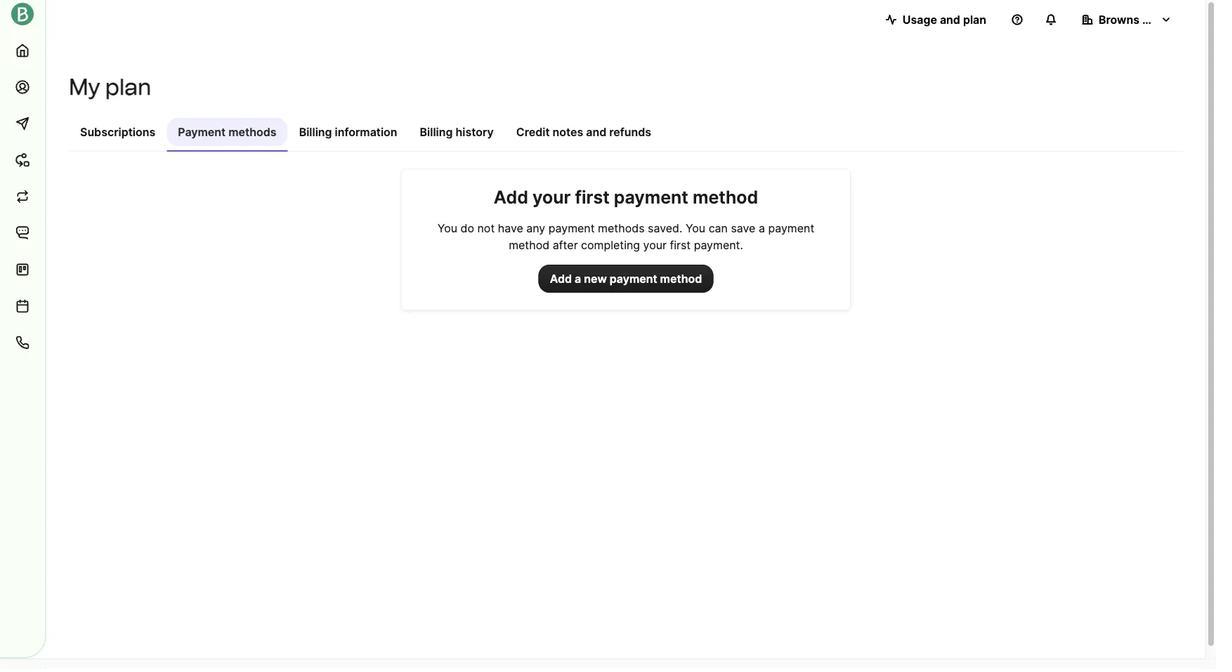 Task type: vqa. For each thing, say whether or not it's contained in the screenshot.
new
yes



Task type: describe. For each thing, give the bounding box(es) containing it.
you do not have any payment methods saved. you can save a payment method after completing your first payment.
[[438, 221, 814, 252]]

a inside button
[[575, 272, 581, 286]]

add for add a new payment method
[[550, 272, 572, 286]]

and inside button
[[940, 13, 960, 26]]

payment up saved.
[[614, 187, 688, 208]]

payment methods
[[178, 125, 277, 139]]

0 vertical spatial your
[[533, 187, 571, 208]]

add your first payment method
[[494, 187, 758, 208]]

save
[[731, 221, 756, 235]]

credit notes and refunds link
[[505, 118, 663, 150]]

payment.
[[694, 238, 743, 252]]

usage and plan
[[903, 13, 986, 26]]

history
[[456, 125, 494, 139]]

have
[[498, 221, 523, 235]]

payment right save
[[768, 221, 814, 235]]

refunds
[[609, 125, 651, 139]]

new
[[584, 272, 607, 286]]

browns enterprise button
[[1071, 6, 1199, 34]]

browns
[[1099, 13, 1140, 26]]

saved.
[[648, 221, 683, 235]]

plan inside button
[[963, 13, 986, 26]]

subscriptions
[[80, 125, 155, 139]]

usage
[[903, 13, 937, 26]]

after
[[553, 238, 578, 252]]

and inside tab list
[[586, 125, 607, 139]]

billing for billing information
[[299, 125, 332, 139]]

1 you from the left
[[438, 221, 457, 235]]

method for add your first payment method
[[693, 187, 758, 208]]

my plan
[[69, 73, 151, 100]]



Task type: locate. For each thing, give the bounding box(es) containing it.
0 vertical spatial methods
[[228, 125, 277, 139]]

0 horizontal spatial first
[[575, 187, 610, 208]]

1 horizontal spatial first
[[670, 238, 691, 252]]

1 vertical spatial methods
[[598, 221, 645, 235]]

add
[[494, 187, 528, 208], [550, 272, 572, 286]]

billing for billing history
[[420, 125, 453, 139]]

tab list
[[69, 118, 1183, 152]]

0 horizontal spatial add
[[494, 187, 528, 208]]

a left the "new" at the top left
[[575, 272, 581, 286]]

my
[[69, 73, 100, 100]]

billing
[[299, 125, 332, 139], [420, 125, 453, 139]]

1 horizontal spatial you
[[686, 221, 706, 235]]

1 horizontal spatial your
[[643, 238, 667, 252]]

billing history link
[[409, 118, 505, 150]]

0 horizontal spatial you
[[438, 221, 457, 235]]

2 you from the left
[[686, 221, 706, 235]]

plan right usage
[[963, 13, 986, 26]]

can
[[709, 221, 728, 235]]

you
[[438, 221, 457, 235], [686, 221, 706, 235]]

notes
[[553, 125, 583, 139]]

add a new payment method
[[550, 272, 702, 286]]

your up any
[[533, 187, 571, 208]]

1 horizontal spatial and
[[940, 13, 960, 26]]

payment up after
[[549, 221, 595, 235]]

plan right my
[[105, 73, 151, 100]]

credit notes and refunds
[[516, 125, 651, 139]]

1 vertical spatial method
[[509, 238, 550, 252]]

0 vertical spatial plan
[[963, 13, 986, 26]]

payment right the "new" at the top left
[[610, 272, 657, 286]]

first
[[575, 187, 610, 208], [670, 238, 691, 252]]

any
[[526, 221, 545, 235]]

1 horizontal spatial billing
[[420, 125, 453, 139]]

billing information link
[[288, 118, 409, 150]]

a right save
[[759, 221, 765, 235]]

0 vertical spatial add
[[494, 187, 528, 208]]

method
[[693, 187, 758, 208], [509, 238, 550, 252], [660, 272, 702, 286]]

billing information
[[299, 125, 397, 139]]

and
[[940, 13, 960, 26], [586, 125, 607, 139]]

information
[[335, 125, 397, 139]]

0 horizontal spatial methods
[[228, 125, 277, 139]]

and right usage
[[940, 13, 960, 26]]

1 vertical spatial first
[[670, 238, 691, 252]]

0 vertical spatial a
[[759, 221, 765, 235]]

methods
[[228, 125, 277, 139], [598, 221, 645, 235]]

your down saved.
[[643, 238, 667, 252]]

browns enterprise
[[1099, 13, 1199, 26]]

you left can
[[686, 221, 706, 235]]

completing
[[581, 238, 640, 252]]

0 vertical spatial method
[[693, 187, 758, 208]]

0 vertical spatial first
[[575, 187, 610, 208]]

usage and plan button
[[875, 6, 998, 34]]

billing left the information
[[299, 125, 332, 139]]

0 vertical spatial and
[[940, 13, 960, 26]]

method inside you do not have any payment methods saved. you can save a payment method after completing your first payment.
[[509, 238, 550, 252]]

plan
[[963, 13, 986, 26], [105, 73, 151, 100]]

methods up completing at the top of page
[[598, 221, 645, 235]]

methods right payment
[[228, 125, 277, 139]]

a
[[759, 221, 765, 235], [575, 272, 581, 286]]

your
[[533, 187, 571, 208], [643, 238, 667, 252]]

dialog
[[1206, 0, 1216, 659]]

2 billing from the left
[[420, 125, 453, 139]]

payment inside button
[[610, 272, 657, 286]]

method for add a new payment method
[[660, 272, 702, 286]]

add down after
[[550, 272, 572, 286]]

1 vertical spatial plan
[[105, 73, 151, 100]]

subscriptions link
[[69, 118, 167, 150]]

your inside you do not have any payment methods saved. you can save a payment method after completing your first payment.
[[643, 238, 667, 252]]

payment methods link
[[167, 118, 288, 152]]

1 vertical spatial your
[[643, 238, 667, 252]]

billing history
[[420, 125, 494, 139]]

2 vertical spatial method
[[660, 272, 702, 286]]

add for add your first payment method
[[494, 187, 528, 208]]

first up completing at the top of page
[[575, 187, 610, 208]]

enterprise
[[1142, 13, 1199, 26]]

methods inside you do not have any payment methods saved. you can save a payment method after completing your first payment.
[[598, 221, 645, 235]]

billing inside "link"
[[420, 125, 453, 139]]

a inside you do not have any payment methods saved. you can save a payment method after completing your first payment.
[[759, 221, 765, 235]]

1 horizontal spatial methods
[[598, 221, 645, 235]]

1 horizontal spatial add
[[550, 272, 572, 286]]

payment
[[614, 187, 688, 208], [549, 221, 595, 235], [768, 221, 814, 235], [610, 272, 657, 286]]

and right "notes"
[[586, 125, 607, 139]]

1 horizontal spatial plan
[[963, 13, 986, 26]]

0 horizontal spatial plan
[[105, 73, 151, 100]]

1 vertical spatial add
[[550, 272, 572, 286]]

add up the have
[[494, 187, 528, 208]]

billing left history
[[420, 125, 453, 139]]

0 horizontal spatial a
[[575, 272, 581, 286]]

method inside button
[[660, 272, 702, 286]]

add a new payment method button
[[539, 265, 713, 293]]

0 horizontal spatial your
[[533, 187, 571, 208]]

1 horizontal spatial a
[[759, 221, 765, 235]]

tab list containing subscriptions
[[69, 118, 1183, 152]]

1 billing from the left
[[299, 125, 332, 139]]

1 vertical spatial and
[[586, 125, 607, 139]]

method down payment.
[[660, 272, 702, 286]]

methods inside payment methods link
[[228, 125, 277, 139]]

first inside you do not have any payment methods saved. you can save a payment method after completing your first payment.
[[670, 238, 691, 252]]

you left 'do'
[[438, 221, 457, 235]]

credit
[[516, 125, 550, 139]]

payment
[[178, 125, 226, 139]]

0 horizontal spatial billing
[[299, 125, 332, 139]]

first down saved.
[[670, 238, 691, 252]]

do
[[461, 221, 474, 235]]

not
[[477, 221, 495, 235]]

1 vertical spatial a
[[575, 272, 581, 286]]

method up can
[[693, 187, 758, 208]]

method down any
[[509, 238, 550, 252]]

0 horizontal spatial and
[[586, 125, 607, 139]]

add inside button
[[550, 272, 572, 286]]



